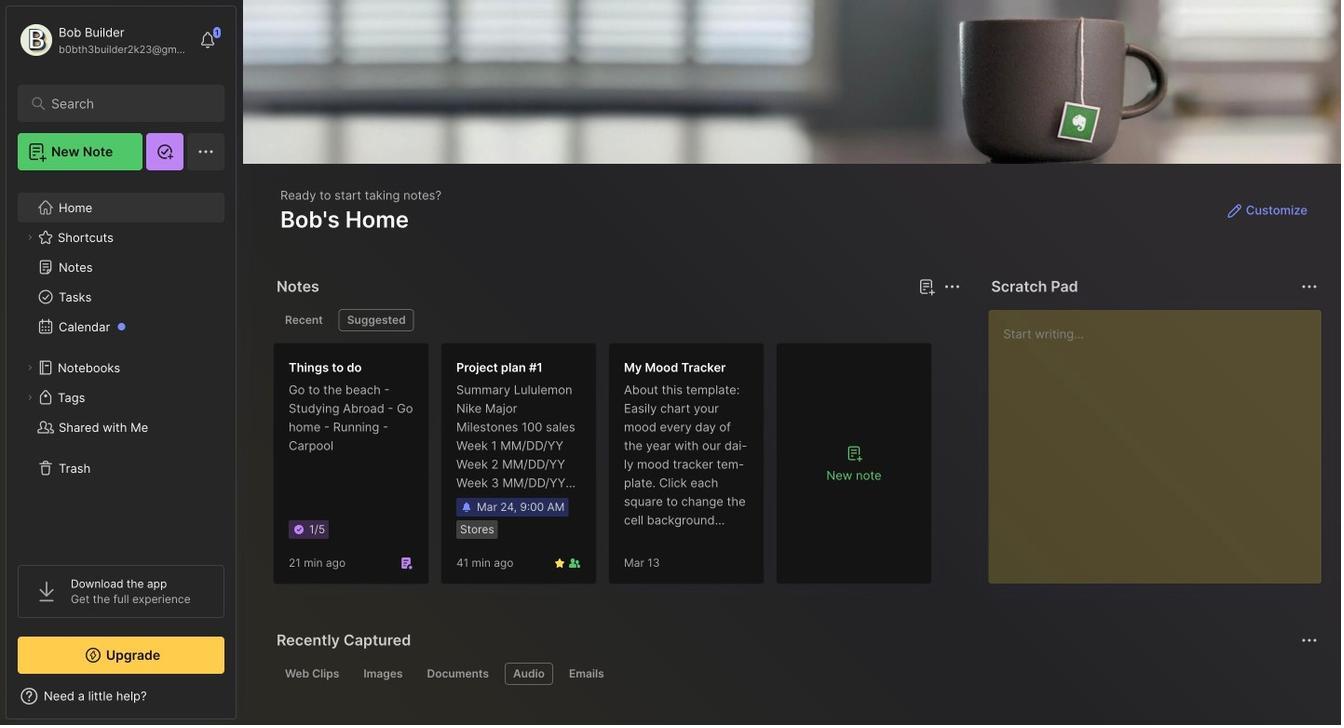 Task type: locate. For each thing, give the bounding box(es) containing it.
tab list
[[277, 309, 958, 332], [277, 663, 1316, 686]]

1 horizontal spatial more actions field
[[1297, 274, 1323, 300]]

WHAT'S NEW field
[[7, 682, 236, 712]]

1 vertical spatial tab list
[[277, 663, 1316, 686]]

more actions image for first more actions field from the right
[[1299, 276, 1321, 298]]

none search field inside main element
[[51, 92, 200, 115]]

0 horizontal spatial more actions field
[[940, 274, 966, 300]]

click to collapse image
[[235, 691, 249, 714]]

1 more actions field from the left
[[940, 274, 966, 300]]

0 horizontal spatial more actions image
[[941, 276, 964, 298]]

tree
[[7, 182, 236, 549]]

0 vertical spatial tab list
[[277, 309, 958, 332]]

2 more actions field from the left
[[1297, 274, 1323, 300]]

1 more actions image from the left
[[941, 276, 964, 298]]

1 horizontal spatial more actions image
[[1299, 276, 1321, 298]]

More actions field
[[940, 274, 966, 300], [1297, 274, 1323, 300]]

2 more actions image from the left
[[1299, 276, 1321, 298]]

Search text field
[[51, 95, 200, 113]]

tab
[[277, 309, 331, 332], [339, 309, 414, 332], [277, 663, 348, 686], [355, 663, 411, 686], [419, 663, 498, 686], [505, 663, 553, 686], [561, 663, 613, 686]]

row group
[[273, 343, 944, 596]]

None search field
[[51, 92, 200, 115]]

2 tab list from the top
[[277, 663, 1316, 686]]

more actions image
[[941, 276, 964, 298], [1299, 276, 1321, 298]]

expand notebooks image
[[24, 362, 35, 374]]



Task type: vqa. For each thing, say whether or not it's contained in the screenshot.
Client
no



Task type: describe. For each thing, give the bounding box(es) containing it.
1 tab list from the top
[[277, 309, 958, 332]]

Account field
[[18, 21, 190, 59]]

tree inside main element
[[7, 182, 236, 549]]

main element
[[0, 0, 242, 726]]

Start writing… text field
[[1004, 310, 1321, 569]]

more actions image for second more actions field from right
[[941, 276, 964, 298]]

expand tags image
[[24, 392, 35, 403]]



